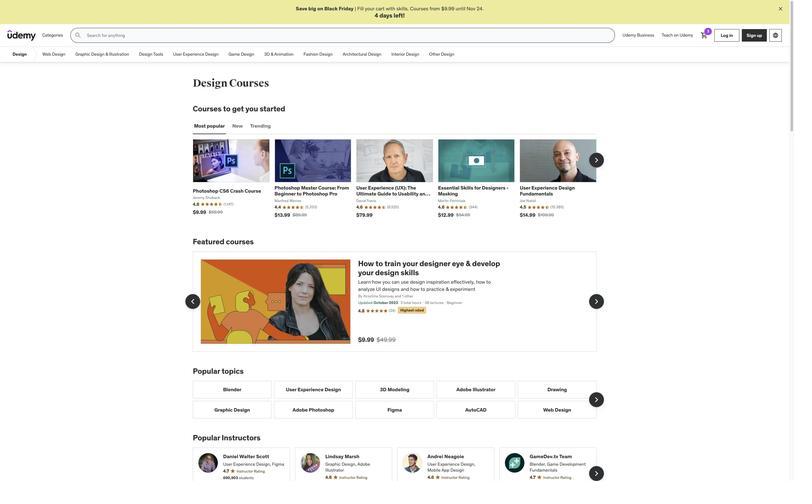 Task type: vqa. For each thing, say whether or not it's contained in the screenshot.
the right udemy
yes



Task type: describe. For each thing, give the bounding box(es) containing it.
ultimate
[[357, 191, 377, 197]]

cs6 for photoshop cs6 crash course
[[315, 107, 327, 114]]

figma inside the daniel walter scott user experience design, figma
[[272, 461, 284, 467]]

to up 'photograph'
[[362, 203, 366, 208]]

understanding
[[294, 149, 323, 154]]

0 horizontal spatial user experience design
[[173, 51, 219, 57]]

text,
[[336, 161, 345, 166]]

by
[[358, 294, 363, 298]]

categories button
[[38, 28, 67, 43]]

images, inside understanding the basics - goes over how to navigate the interface, basic shortcut keys, adding text, working with images, and other features to get you up and running as quickly as possible.
[[294, 167, 309, 173]]

- inside 'selections - starts by showing how to remove simple images from a photograph and finishes by showing how to select out strands of hair and change the background.'
[[315, 203, 317, 208]]

until
[[456, 5, 466, 12]]

business
[[638, 32, 655, 38]]

trending button
[[249, 119, 272, 134]]

the
[[408, 185, 416, 191]]

hours!
[[284, 139, 296, 144]]

next image
[[592, 155, 602, 165]]

how to train your designer eye & develop your design skills learn how you can use design inspiration effectively, how to analyze ui designs and how to practice & experiment by krisztina szerovay and 1 other
[[358, 259, 501, 298]]

game inside the gamedev.tv team blender, game development fundamentals
[[547, 461, 559, 467]]

- inside essential skills for designers - masking
[[507, 185, 509, 191]]

user experience design inside carousel element
[[286, 386, 341, 393]]

2 as from the left
[[338, 173, 343, 179]]

lindsay marsh link
[[326, 453, 387, 460]]

rating for lindsay marsh
[[357, 475, 368, 480]]

selections
[[294, 203, 314, 208]]

3d for 3d modeling
[[380, 386, 387, 393]]

instructors
[[222, 433, 261, 443]]

from inside 'selections - starts by showing how to remove simple images from a photograph and finishes by showing how to select out strands of hair and change the background.'
[[338, 209, 348, 214]]

topics
[[222, 366, 244, 376]]

arrow pointing to subcategory menu links image
[[32, 47, 37, 62]]

other design link
[[425, 47, 460, 62]]

you up trending
[[246, 104, 258, 114]]

interior design link
[[387, 47, 425, 62]]

drawing
[[548, 386, 567, 393]]

you inside how to train your designer eye & develop your design skills learn how you can use design inspiration effectively, how to analyze ui designs and how to practice & experiment by krisztina szerovay and 1 other
[[383, 279, 391, 285]]

how up ui
[[372, 279, 382, 285]]

other
[[430, 51, 440, 57]]

photoshop for photoshop cs6 crash course
[[284, 107, 314, 114]]

keys,
[[311, 161, 321, 166]]

to up shortcut on the left of the page
[[303, 155, 307, 160]]

- inside layers - shows you how to combine multiple images, resize them, split them apart, and add in color boxes.
[[307, 182, 309, 187]]

1 horizontal spatial courses
[[229, 77, 269, 90]]

team
[[560, 453, 573, 460]]

on inside the save big on black friday | fill your cart with skills. courses from $9.99 until nov 24. 4 days left!
[[318, 5, 324, 12]]

layers
[[294, 182, 306, 187]]

interior
[[392, 51, 405, 57]]

close image
[[778, 6, 784, 12]]

popular for popular instructors
[[193, 433, 220, 443]]

with inside understanding the basics - goes over how to navigate the interface, basic shortcut keys, adding text, working with images, and other features to get you up and running as quickly as possible.
[[363, 161, 371, 166]]

beginner
[[447, 300, 463, 305]]

how down a
[[341, 215, 349, 220]]

blender,
[[530, 461, 546, 467]]

4.6 for lindsay marsh
[[326, 474, 332, 480]]

game design link
[[224, 47, 259, 62]]

split
[[351, 188, 360, 193]]

development
[[560, 461, 586, 467]]

adobe illustrator link
[[437, 381, 516, 398]]

andrei
[[428, 453, 444, 460]]

graphic for graphic design & illustration
[[75, 51, 90, 57]]

3 for 3
[[708, 29, 710, 34]]

0 horizontal spatial get
[[232, 104, 244, 114]]

design tools link
[[134, 47, 168, 62]]

total
[[404, 300, 412, 305]]

log
[[721, 32, 729, 38]]

and down keys,
[[310, 167, 317, 173]]

teach on udemy link
[[659, 28, 698, 43]]

(24)
[[389, 308, 396, 313]]

instructor for gamedev.tv team
[[544, 475, 560, 480]]

the inside 'selections - starts by showing how to remove simple images from a photograph and finishes by showing how to select out strands of hair and change the background.'
[[346, 221, 353, 227]]

sign up
[[747, 32, 763, 38]]

0 vertical spatial in
[[730, 32, 734, 38]]

yours
[[329, 132, 339, 138]]

design, inside the daniel walter scott user experience design, figma
[[256, 461, 271, 467]]

1 horizontal spatial on
[[675, 32, 679, 38]]

how right effectively,
[[476, 279, 486, 285]]

1 vertical spatial web design link
[[518, 401, 597, 419]]

updated
[[358, 300, 373, 305]]

1 horizontal spatial up
[[758, 32, 763, 38]]

images, inside layers - shows you how to combine multiple images, resize them, split them apart, and add in color boxes.
[[310, 188, 326, 193]]

24.
[[477, 5, 484, 12]]

to down the develop
[[487, 279, 491, 285]]

user inside user experience (ux): the ultimate guide to usability and ux
[[357, 185, 367, 191]]

teach on udemy
[[662, 32, 694, 38]]

rating for andrei neagoie
[[459, 475, 470, 480]]

log in
[[721, 32, 734, 38]]

and down remove
[[294, 215, 301, 220]]

experience inside the user experience design fundamentals
[[532, 185, 558, 191]]

1 vertical spatial web design
[[544, 406, 572, 413]]

highest rated
[[401, 308, 424, 312]]

adobe illustrator
[[457, 386, 496, 393]]

0 vertical spatial illustrator
[[473, 386, 496, 393]]

next image for popular instructors
[[592, 469, 602, 479]]

gamedev.tv
[[530, 453, 559, 460]]

graphic for graphic design
[[215, 406, 233, 413]]

3d for 3d & animation
[[264, 51, 270, 57]]

adobe for adobe photoshop
[[293, 406, 308, 413]]

most popular button
[[193, 119, 226, 134]]

design tools
[[139, 51, 163, 57]]

1 udemy from the left
[[623, 32, 637, 38]]

courses to get you started
[[193, 104, 286, 114]]

sign up link
[[743, 29, 768, 42]]

command
[[345, 132, 365, 138]]

fashion
[[304, 51, 319, 57]]

4.7 for daniel walter scott
[[223, 468, 229, 474]]

can
[[392, 279, 400, 285]]

0 horizontal spatial user experience design link
[[168, 47, 224, 62]]

and inside layers - shows you how to combine multiple images, resize them, split them apart, and add in color boxes.
[[306, 194, 313, 200]]

you inside understanding the basics - goes over how to navigate the interface, basic shortcut keys, adding text, working with images, and other features to get you up and running as quickly as possible.
[[359, 167, 366, 173]]

to up popular
[[223, 104, 231, 114]]

user inside the user experience design fundamentals
[[520, 185, 531, 191]]

& left animation
[[271, 51, 274, 57]]

graphic inside lindsay marsh graphic design, adobe illustrator
[[326, 461, 341, 467]]

graphic design
[[215, 406, 250, 413]]

to left practice
[[421, 286, 426, 292]]

develop
[[473, 259, 501, 268]]

trending
[[250, 123, 271, 129]]

andrei neagoie link
[[428, 453, 490, 460]]

how up hours
[[411, 286, 420, 292]]

to right how
[[376, 259, 383, 268]]

and inside user experience (ux): the ultimate guide to usability and ux
[[420, 191, 429, 197]]

out
[[368, 215, 375, 220]]

design inside the andrei neagoie user experience design, mobile app design
[[451, 467, 465, 473]]

0 horizontal spatial design
[[375, 268, 399, 277]]

udemy business
[[623, 32, 655, 38]]

to inside user experience (ux): the ultimate guide to usability and ux
[[393, 191, 397, 197]]

you inside layers - shows you how to combine multiple images, resize them, split them apart, and add in color boxes.
[[324, 182, 331, 187]]

strands
[[294, 221, 308, 227]]

adobe photoshop
[[293, 406, 335, 413]]

black
[[325, 5, 338, 12]]

cs6 for photoshop cs6 crash course jeremy shuback
[[220, 188, 229, 194]]

1 vertical spatial design
[[410, 279, 425, 285]]

1 vertical spatial user experience design link
[[274, 381, 353, 398]]

them,
[[339, 188, 350, 193]]

user experience design fundamentals link
[[520, 185, 575, 197]]

log in link
[[715, 29, 740, 42]]

updated october 2023
[[358, 300, 398, 305]]

selections - starts by showing how to remove simple images from a photograph and finishes by showing how to select out strands of hair and change the background.
[[294, 203, 375, 233]]

photoshop for photoshop cs6 crash course jeremy shuback
[[193, 188, 219, 194]]

nov
[[467, 5, 476, 12]]

& down 'inspiration'
[[446, 286, 449, 292]]

essential
[[438, 185, 460, 191]]

fill
[[358, 5, 364, 12]]

fashion design link
[[299, 47, 338, 62]]

4 inside photoshop cs6 will be yours to command in 4 hours!
[[371, 132, 373, 138]]

boxes.
[[338, 194, 351, 200]]

drawing link
[[518, 381, 597, 398]]

(ux):
[[395, 185, 407, 191]]

architectural
[[343, 51, 367, 57]]

get inside understanding the basics - goes over how to navigate the interface, basic shortcut keys, adding text, working with images, and other features to get you up and running as quickly as possible.
[[352, 167, 358, 173]]

$9.99 for $9.99 $49.99
[[358, 336, 374, 343]]

adobe inside lindsay marsh graphic design, adobe illustrator
[[358, 461, 370, 467]]

illustrator inside lindsay marsh graphic design, adobe illustrator
[[326, 467, 344, 473]]

analyze
[[358, 286, 375, 292]]

rating for gamedev.tv team
[[561, 475, 572, 480]]

3d modeling
[[380, 386, 410, 393]]

to down a
[[350, 215, 354, 220]]

from inside the save big on black friday | fill your cart with skills. courses from $9.99 until nov 24. 4 days left!
[[430, 5, 440, 12]]

illustration
[[109, 51, 129, 57]]

lindsay
[[326, 453, 344, 460]]

andrei neagoie user experience design, mobile app design
[[428, 453, 476, 473]]

previous image
[[188, 297, 198, 307]]

new
[[233, 123, 243, 129]]

apart,
[[294, 194, 305, 200]]

xsmall image for selections
[[284, 203, 289, 209]]

big
[[309, 5, 316, 12]]



Task type: locate. For each thing, give the bounding box(es) containing it.
0 vertical spatial photoshop cs6 crash course link
[[284, 107, 365, 114]]

and right the
[[420, 191, 429, 197]]

instructor rating up students
[[237, 469, 265, 474]]

to up them,
[[341, 182, 345, 187]]

learn
[[358, 279, 371, 285]]

1 vertical spatial graphic
[[215, 406, 233, 413]]

2 horizontal spatial cs6
[[315, 107, 327, 114]]

your inside the save big on black friday | fill your cart with skills. courses from $9.99 until nov 24. 4 days left!
[[365, 5, 375, 12]]

3 design, from the left
[[461, 461, 476, 467]]

1 vertical spatial in
[[366, 132, 369, 138]]

adobe for adobe illustrator
[[457, 386, 472, 393]]

courses up courses to get you started
[[229, 77, 269, 90]]

- left goes
[[345, 149, 347, 154]]

3 for 3 total hours
[[401, 300, 403, 305]]

over
[[359, 149, 367, 154]]

experience inside the daniel walter scott user experience design, figma
[[233, 461, 255, 467]]

design link
[[8, 47, 32, 62]]

instructor
[[237, 469, 253, 474], [340, 475, 356, 480], [442, 475, 458, 480], [544, 475, 560, 480]]

cs6 for photoshop cs6 will be yours to command in 4 hours!
[[306, 132, 314, 138]]

xsmall image
[[284, 149, 289, 155], [284, 182, 289, 188], [284, 203, 289, 209]]

0 horizontal spatial 3d
[[264, 51, 270, 57]]

ui
[[376, 286, 381, 292]]

crash for photoshop cs6 crash course jeremy shuback
[[230, 188, 244, 194]]

and left add
[[306, 194, 313, 200]]

1 horizontal spatial 3d
[[380, 386, 387, 393]]

1 design, from the left
[[256, 461, 271, 467]]

daniel
[[223, 453, 238, 460]]

you up resize
[[324, 182, 331, 187]]

you down the working
[[359, 167, 366, 173]]

by
[[330, 203, 335, 208], [318, 215, 323, 220]]

graphic design & illustration
[[75, 51, 129, 57]]

1 vertical spatial illustrator
[[326, 467, 344, 473]]

0 horizontal spatial illustrator
[[326, 467, 344, 473]]

photoshop cs6 crash course link for photoshop cs6 will be yours to command in 4 hours!
[[284, 107, 365, 114]]

on right big
[[318, 5, 324, 12]]

to up possible.
[[347, 167, 351, 173]]

photoshop for photoshop cs6 will be yours to command in 4 hours!
[[284, 132, 305, 138]]

them
[[361, 188, 371, 193]]

instructor rating for lindsay marsh
[[340, 475, 368, 480]]

as down features
[[338, 173, 343, 179]]

2 vertical spatial adobe
[[358, 461, 370, 467]]

0 vertical spatial showing
[[336, 203, 352, 208]]

1 as from the left
[[318, 173, 322, 179]]

3d left modeling
[[380, 386, 387, 393]]

1 horizontal spatial web
[[544, 406, 554, 413]]

xsmall image left remove
[[284, 203, 289, 209]]

instructor down lindsay marsh graphic design, adobe illustrator
[[340, 475, 356, 480]]

1 vertical spatial showing
[[324, 215, 340, 220]]

figma link
[[356, 401, 434, 419]]

the right the change
[[346, 221, 353, 227]]

2 horizontal spatial 4.6
[[428, 474, 434, 480]]

cs6 inside 'photoshop cs6 crash course jeremy shuback'
[[220, 188, 229, 194]]

2 vertical spatial xsmall image
[[284, 203, 289, 209]]

quickly
[[323, 173, 337, 179]]

2 udemy from the left
[[680, 32, 694, 38]]

photoshop cs6 crash course
[[284, 107, 365, 114]]

0 horizontal spatial crash
[[230, 188, 244, 194]]

web down drawing link
[[544, 406, 554, 413]]

experience inside the andrei neagoie user experience design, mobile app design
[[438, 461, 460, 467]]

0 horizontal spatial on
[[318, 5, 324, 12]]

0 vertical spatial by
[[330, 203, 335, 208]]

photoshop inside photoshop cs6 will be yours to command in 4 hours!
[[284, 132, 305, 138]]

background.
[[294, 227, 318, 233]]

photoshop cs6 crash course link for jeremy shuback
[[193, 188, 261, 194]]

from left until
[[430, 5, 440, 12]]

0 horizontal spatial 4
[[371, 132, 373, 138]]

0 vertical spatial 4.7
[[223, 468, 229, 474]]

1 vertical spatial the
[[325, 155, 332, 160]]

xsmall image for understanding
[[284, 149, 289, 155]]

xsmall image for layers
[[284, 182, 289, 188]]

2 vertical spatial courses
[[193, 104, 222, 114]]

1 horizontal spatial get
[[352, 167, 358, 173]]

on right 'teach'
[[675, 32, 679, 38]]

2 vertical spatial cs6
[[220, 188, 229, 194]]

1 horizontal spatial web design
[[544, 406, 572, 413]]

and left "1"
[[395, 294, 401, 298]]

how up 'photograph'
[[353, 203, 362, 208]]

carousel element for popular instructors
[[193, 448, 605, 481]]

adobe
[[457, 386, 472, 393], [293, 406, 308, 413], [358, 461, 370, 467]]

3 total hours
[[401, 300, 422, 305]]

1 horizontal spatial from
[[430, 5, 440, 12]]

instructor down app
[[442, 475, 458, 480]]

popular for popular topics
[[193, 366, 220, 376]]

cs6 inside photoshop cs6 will be yours to command in 4 hours!
[[306, 132, 314, 138]]

0 horizontal spatial course
[[245, 188, 261, 194]]

2 vertical spatial $9.99
[[358, 336, 374, 343]]

user inside the daniel walter scott user experience design, figma
[[223, 461, 232, 467]]

photoshop cs6 crash course link up be
[[284, 107, 365, 114]]

photoshop inside 'photoshop cs6 crash course jeremy shuback'
[[193, 188, 219, 194]]

walter
[[240, 453, 255, 460]]

(1,147)
[[224, 202, 234, 206]]

web design down categories dropdown button
[[42, 51, 65, 57]]

& left illustration
[[106, 51, 108, 57]]

1 vertical spatial popular
[[193, 433, 220, 443]]

0 horizontal spatial udemy
[[623, 32, 637, 38]]

design, down "marsh"
[[342, 461, 357, 467]]

figma down daniel walter scott link
[[272, 461, 284, 467]]

autocad link
[[437, 401, 516, 419]]

0 vertical spatial from
[[430, 5, 440, 12]]

1 xsmall image from the top
[[284, 149, 289, 155]]

1 vertical spatial crash
[[230, 188, 244, 194]]

you up designs
[[383, 279, 391, 285]]

1 horizontal spatial crash
[[328, 107, 344, 114]]

instructor up students
[[237, 469, 253, 474]]

carousel element for popular topics
[[193, 381, 605, 419]]

instructor for lindsay marsh
[[340, 475, 356, 480]]

2 xsmall image from the top
[[284, 182, 289, 188]]

courses right skills.
[[410, 5, 429, 12]]

crash up (1,147)
[[230, 188, 244, 194]]

popular
[[193, 366, 220, 376], [193, 433, 220, 443]]

game
[[229, 51, 240, 57], [547, 461, 559, 467]]

blender
[[223, 386, 242, 393]]

1 vertical spatial on
[[675, 32, 679, 38]]

how up shortcut on the left of the page
[[294, 155, 302, 160]]

2 horizontal spatial $9.99
[[442, 5, 455, 12]]

3
[[708, 29, 710, 34], [401, 300, 403, 305]]

up inside understanding the basics - goes over how to navigate the interface, basic shortcut keys, adding text, working with images, and other features to get you up and running as quickly as possible.
[[367, 167, 372, 173]]

of
[[309, 221, 313, 227]]

design down 'skills'
[[410, 279, 425, 285]]

design, inside lindsay marsh graphic design, adobe illustrator
[[342, 461, 357, 467]]

38
[[425, 300, 430, 305]]

instructor for daniel walter scott
[[237, 469, 253, 474]]

graphic down 'submit search' icon
[[75, 51, 90, 57]]

1 horizontal spatial illustrator
[[473, 386, 496, 393]]

graphic down lindsay
[[326, 461, 341, 467]]

carousel element containing user experience (ux): the ultimate guide to usability and ux
[[193, 139, 605, 222]]

masking
[[438, 191, 458, 197]]

2 horizontal spatial adobe
[[457, 386, 472, 393]]

adobe inside adobe illustrator link
[[457, 386, 472, 393]]

adobe photoshop link
[[274, 401, 353, 419]]

showing
[[336, 203, 352, 208], [324, 215, 340, 220]]

4.6 down jeremy
[[193, 201, 199, 207]]

to right yours
[[340, 132, 344, 138]]

illustrator down lindsay
[[326, 467, 344, 473]]

$59.99
[[209, 209, 223, 215]]

layers - shows you how to combine multiple images, resize them, split them apart, and add in color boxes.
[[294, 182, 371, 200]]

tools
[[153, 51, 163, 57]]

other right "1"
[[405, 294, 414, 298]]

Search for anything text field
[[86, 30, 608, 41]]

0 horizontal spatial 4.7
[[223, 468, 229, 474]]

carousel element for featured courses
[[185, 251, 605, 352]]

0 vertical spatial user experience design link
[[168, 47, 224, 62]]

basics
[[331, 149, 344, 154]]

how up resize
[[332, 182, 340, 187]]

lectures
[[430, 300, 444, 305]]

4.6 down lindsay
[[326, 474, 332, 480]]

courses up most popular
[[193, 104, 222, 114]]

4.6 for photoshop cs6 crash course
[[193, 201, 199, 207]]

1147 reviews element
[[224, 202, 234, 207]]

0 vertical spatial 3
[[708, 29, 710, 34]]

user experience design fundamentals
[[520, 185, 575, 197]]

photoshop
[[284, 107, 314, 114], [284, 132, 305, 138], [193, 188, 219, 194], [309, 406, 335, 413]]

1 popular from the top
[[193, 366, 220, 376]]

0 vertical spatial the
[[324, 149, 330, 154]]

shortcut
[[294, 161, 310, 166]]

3 left total
[[401, 300, 403, 305]]

0 vertical spatial 4
[[375, 12, 379, 19]]

web right arrow pointing to subcategory menu links image
[[42, 51, 51, 57]]

1 horizontal spatial user experience design
[[286, 386, 341, 393]]

1 vertical spatial web
[[544, 406, 554, 413]]

3 left log
[[708, 29, 710, 34]]

0 horizontal spatial in
[[323, 194, 326, 200]]

rating down the andrei neagoie user experience design, mobile app design
[[459, 475, 470, 480]]

students
[[239, 475, 254, 480]]

0 vertical spatial web design link
[[37, 47, 70, 62]]

0 vertical spatial design
[[375, 268, 399, 277]]

in inside photoshop cs6 will be yours to command in 4 hours!
[[366, 132, 369, 138]]

& right eye on the right bottom
[[466, 259, 471, 268]]

$9.99 inside the save big on black friday | fill your cart with skills. courses from $9.99 until nov 24. 4 days left!
[[442, 5, 455, 12]]

and down use
[[401, 286, 409, 292]]

app
[[442, 467, 450, 473]]

graphic design link
[[193, 401, 272, 419]]

2 vertical spatial graphic
[[326, 461, 341, 467]]

mobile
[[428, 467, 441, 473]]

marsh
[[345, 453, 360, 460]]

jeremy
[[193, 195, 205, 200]]

2 horizontal spatial design,
[[461, 461, 476, 467]]

get down the working
[[352, 167, 358, 173]]

4.6 down mobile
[[428, 474, 434, 480]]

|
[[355, 5, 356, 12]]

and right hair
[[322, 221, 330, 227]]

carousel element containing blender
[[193, 381, 605, 419]]

course inside 'photoshop cs6 crash course jeremy shuback'
[[245, 188, 261, 194]]

to inside layers - shows you how to combine multiple images, resize them, split them apart, and add in color boxes.
[[341, 182, 345, 187]]

1 vertical spatial 3
[[401, 300, 403, 305]]

friday
[[339, 5, 354, 12]]

3d inside carousel element
[[380, 386, 387, 393]]

0 horizontal spatial web
[[42, 51, 51, 57]]

scott
[[256, 453, 269, 460]]

new button
[[231, 119, 244, 134]]

up up them
[[367, 167, 372, 173]]

design inside "link"
[[139, 51, 153, 57]]

courses inside the save big on black friday | fill your cart with skills. courses from $9.99 until nov 24. 4 days left!
[[410, 5, 429, 12]]

0 horizontal spatial web design
[[42, 51, 65, 57]]

3 xsmall image from the top
[[284, 203, 289, 209]]

your right "train"
[[403, 259, 418, 268]]

course for photoshop cs6 crash course jeremy shuback
[[245, 188, 261, 194]]

carousel element containing how to train your designer eye & develop your design skills
[[185, 251, 605, 352]]

adobe inside adobe photoshop link
[[293, 406, 308, 413]]

in inside layers - shows you how to combine multiple images, resize them, split them apart, and add in color boxes.
[[323, 194, 326, 200]]

architectural design link
[[338, 47, 387, 62]]

1 vertical spatial 4.7
[[530, 474, 536, 480]]

0 horizontal spatial with
[[363, 161, 371, 166]]

as up shows
[[318, 173, 322, 179]]

0 vertical spatial graphic
[[75, 51, 90, 57]]

3d & animation link
[[259, 47, 299, 62]]

popular instructors element
[[193, 433, 605, 481]]

2 design, from the left
[[342, 461, 357, 467]]

rating for daniel walter scott
[[254, 469, 265, 474]]

design, inside the andrei neagoie user experience design, mobile app design
[[461, 461, 476, 467]]

fundamentals inside the gamedev.tv team blender, game development fundamentals
[[530, 467, 558, 473]]

by up hair
[[318, 215, 323, 220]]

images,
[[294, 167, 309, 173], [310, 188, 326, 193]]

1 horizontal spatial images,
[[310, 188, 326, 193]]

guide
[[378, 191, 391, 197]]

course for photoshop cs6 crash course
[[345, 107, 365, 114]]

2 popular from the top
[[193, 433, 220, 443]]

0 horizontal spatial images,
[[294, 167, 309, 173]]

0 vertical spatial images,
[[294, 167, 309, 173]]

highest
[[401, 308, 414, 312]]

how inside understanding the basics - goes over how to navigate the interface, basic shortcut keys, adding text, working with images, and other features to get you up and running as quickly as possible.
[[294, 155, 302, 160]]

0 horizontal spatial adobe
[[293, 406, 308, 413]]

how inside layers - shows you how to combine multiple images, resize them, split them apart, and add in color boxes.
[[332, 182, 340, 187]]

your up the learn
[[358, 268, 374, 277]]

design, down scott
[[256, 461, 271, 467]]

be
[[323, 132, 328, 138]]

3 next image from the top
[[592, 469, 602, 479]]

left!
[[394, 12, 405, 19]]

basic
[[352, 155, 363, 160]]

1 horizontal spatial figma
[[388, 406, 402, 413]]

1 vertical spatial from
[[338, 209, 348, 214]]

instructor rating for andrei neagoie
[[442, 475, 470, 480]]

0 horizontal spatial up
[[367, 167, 372, 173]]

1 vertical spatial get
[[352, 167, 358, 173]]

adding
[[322, 161, 335, 166]]

2 vertical spatial the
[[346, 221, 353, 227]]

- inside understanding the basics - goes over how to navigate the interface, basic shortcut keys, adding text, working with images, and other features to get you up and running as quickly as possible.
[[345, 149, 347, 154]]

4.7 down blender,
[[530, 474, 536, 480]]

images, up add
[[310, 188, 326, 193]]

rating down development
[[561, 475, 572, 480]]

featured
[[193, 237, 225, 247]]

instructor rating down app
[[442, 475, 470, 480]]

udemy left business
[[623, 32, 637, 38]]

rating
[[254, 469, 265, 474], [357, 475, 368, 480], [459, 475, 470, 480], [561, 475, 572, 480]]

4 inside the save big on black friday | fill your cart with skills. courses from $9.99 until nov 24. 4 days left!
[[375, 12, 379, 19]]

with inside the save big on black friday | fill your cart with skills. courses from $9.99 until nov 24. 4 days left!
[[386, 5, 396, 12]]

1 horizontal spatial in
[[366, 132, 369, 138]]

1 horizontal spatial other
[[405, 294, 414, 298]]

your right fill
[[365, 5, 375, 12]]

save big on black friday | fill your cart with skills. courses from $9.99 until nov 24. 4 days left!
[[296, 5, 484, 19]]

most popular
[[194, 123, 225, 129]]

0 vertical spatial cs6
[[315, 107, 327, 114]]

1 vertical spatial other
[[405, 294, 414, 298]]

4.6 for andrei neagoie
[[428, 474, 434, 480]]

up right sign
[[758, 32, 763, 38]]

cs6
[[315, 107, 327, 114], [306, 132, 314, 138], [220, 188, 229, 194]]

0 vertical spatial other
[[318, 167, 329, 173]]

photograph
[[352, 209, 375, 214]]

carousel element
[[193, 139, 605, 222], [185, 251, 605, 352], [193, 381, 605, 419], [193, 448, 605, 481]]

the up adding
[[325, 155, 332, 160]]

submit search image
[[75, 32, 82, 39]]

0 horizontal spatial figma
[[272, 461, 284, 467]]

use
[[401, 279, 409, 285]]

next image inside popular instructors element
[[592, 469, 602, 479]]

690,903
[[223, 475, 238, 480]]

images, down shortcut on the left of the page
[[294, 167, 309, 173]]

0 vertical spatial 3d
[[264, 51, 270, 57]]

1 vertical spatial images,
[[310, 188, 326, 193]]

2 vertical spatial next image
[[592, 469, 602, 479]]

1 horizontal spatial $9.99
[[358, 336, 374, 343]]

next image
[[592, 297, 602, 307], [592, 395, 602, 405], [592, 469, 602, 479]]

modeling
[[388, 386, 410, 393]]

- right designers
[[507, 185, 509, 191]]

2 next image from the top
[[592, 395, 602, 405]]

$9.99 down jeremy
[[193, 209, 206, 215]]

with up days
[[386, 5, 396, 12]]

0 horizontal spatial graphic
[[75, 51, 90, 57]]

- left shows
[[307, 182, 309, 187]]

0 vertical spatial user experience design
[[173, 51, 219, 57]]

$9.99 for $9.99 $59.99
[[193, 209, 206, 215]]

0 horizontal spatial photoshop cs6 crash course link
[[193, 188, 261, 194]]

instructor rating for gamedev.tv team
[[544, 475, 572, 480]]

design up can
[[375, 268, 399, 277]]

to right guide at the left
[[393, 191, 397, 197]]

design courses
[[193, 77, 269, 90]]

1 horizontal spatial adobe
[[358, 461, 370, 467]]

hours
[[412, 300, 422, 305]]

design inside the user experience design fundamentals
[[559, 185, 575, 191]]

showing down images
[[324, 215, 340, 220]]

cs6 up will
[[315, 107, 327, 114]]

web design link down drawing link
[[518, 401, 597, 419]]

experience inside user experience (ux): the ultimate guide to usability and ux
[[368, 185, 394, 191]]

web design down drawing link
[[544, 406, 572, 413]]

1 horizontal spatial as
[[338, 173, 343, 179]]

0 horizontal spatial courses
[[193, 104, 222, 114]]

1 vertical spatial game
[[547, 461, 559, 467]]

0 vertical spatial game
[[229, 51, 240, 57]]

experiment
[[450, 286, 476, 292]]

courses
[[410, 5, 429, 12], [229, 77, 269, 90], [193, 104, 222, 114]]

architectural design
[[343, 51, 382, 57]]

daniel walter scott link
[[223, 453, 285, 460]]

0 vertical spatial up
[[758, 32, 763, 38]]

to inside photoshop cs6 will be yours to command in 4 hours!
[[340, 132, 344, 138]]

1 vertical spatial user experience design
[[286, 386, 341, 393]]

1 vertical spatial 4
[[371, 132, 373, 138]]

working
[[346, 161, 362, 166]]

next image for popular topics
[[592, 395, 602, 405]]

instructor for andrei neagoie
[[442, 475, 458, 480]]

0 horizontal spatial from
[[338, 209, 348, 214]]

instructor rating for daniel walter scott
[[237, 469, 265, 474]]

and up layers
[[294, 173, 301, 179]]

eye
[[452, 259, 465, 268]]

cart
[[376, 5, 385, 12]]

1 vertical spatial by
[[318, 215, 323, 220]]

hair
[[314, 221, 321, 227]]

crash for photoshop cs6 crash course
[[328, 107, 344, 114]]

0 vertical spatial course
[[345, 107, 365, 114]]

showing up a
[[336, 203, 352, 208]]

4.7 up '690,903'
[[223, 468, 229, 474]]

graphic down the blender link
[[215, 406, 233, 413]]

figma down 3d modeling link
[[388, 406, 402, 413]]

fundamentals inside the user experience design fundamentals
[[520, 191, 554, 197]]

1 horizontal spatial 4
[[375, 12, 379, 19]]

2023
[[389, 300, 398, 305]]

user inside the andrei neagoie user experience design, mobile app design
[[428, 461, 437, 467]]

design, down andrei neagoie link
[[461, 461, 476, 467]]

instructor down the gamedev.tv team blender, game development fundamentals
[[544, 475, 560, 480]]

effectively,
[[451, 279, 475, 285]]

1 vertical spatial 3d
[[380, 386, 387, 393]]

game down gamedev.tv team link
[[547, 461, 559, 467]]

0 horizontal spatial web design link
[[37, 47, 70, 62]]

change
[[331, 221, 345, 227]]

a
[[349, 209, 351, 214]]

0 vertical spatial adobe
[[457, 386, 472, 393]]

xsmall image left layers
[[284, 182, 289, 188]]

illustrator up the autocad
[[473, 386, 496, 393]]

game inside game design link
[[229, 51, 240, 57]]

other inside how to train your designer eye & develop your design skills learn how you can use design inspiration effectively, how to analyze ui designs and how to practice & experiment by krisztina szerovay and 1 other
[[405, 294, 414, 298]]

0 horizontal spatial game
[[229, 51, 240, 57]]

shopping cart with 3 items image
[[701, 32, 709, 39]]

$9.99 left until
[[442, 5, 455, 12]]

train
[[385, 259, 401, 268]]

in right log
[[730, 32, 734, 38]]

interface,
[[333, 155, 351, 160]]

4.7 for gamedev.tv team
[[530, 474, 536, 480]]

game up design courses
[[229, 51, 240, 57]]

with down over
[[363, 161, 371, 166]]

carousel element containing daniel walter scott
[[193, 448, 605, 481]]

0 vertical spatial figma
[[388, 406, 402, 413]]

1 next image from the top
[[592, 297, 602, 307]]

krisztina
[[364, 294, 378, 298]]

3d
[[264, 51, 270, 57], [380, 386, 387, 393]]

essential skills for designers - masking link
[[438, 185, 509, 197]]

user experience design
[[173, 51, 219, 57], [286, 386, 341, 393]]

4 down cart
[[375, 12, 379, 19]]

udemy image
[[8, 30, 36, 41]]

choose a language image
[[773, 32, 779, 39]]

udemy left 3 link
[[680, 32, 694, 38]]

crash inside 'photoshop cs6 crash course jeremy shuback'
[[230, 188, 244, 194]]

running
[[302, 173, 317, 179]]

0 vertical spatial fundamentals
[[520, 191, 554, 197]]

other inside understanding the basics - goes over how to navigate the interface, basic shortcut keys, adding text, working with images, and other features to get you up and running as quickly as possible.
[[318, 167, 329, 173]]



